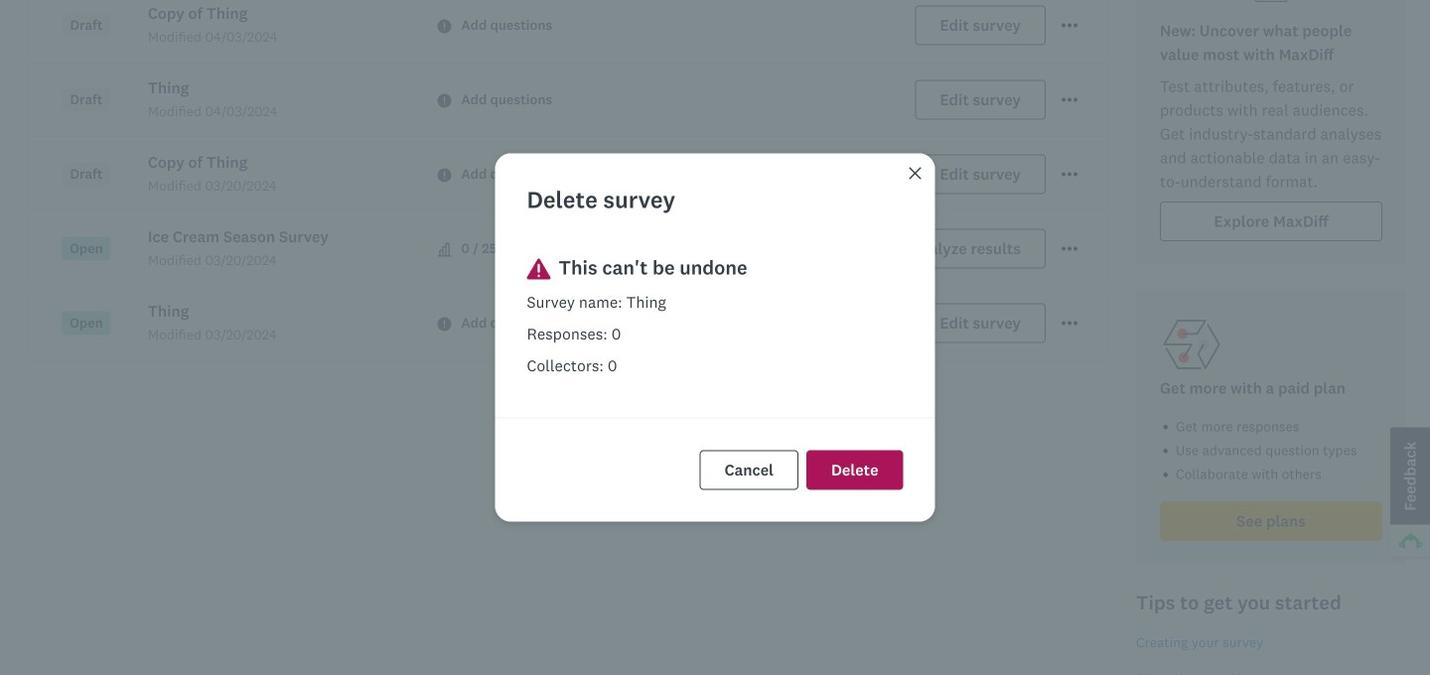 Task type: vqa. For each thing, say whether or not it's contained in the screenshot.
SurveyMonkey image
no



Task type: locate. For each thing, give the bounding box(es) containing it.
open menu image
[[1062, 18, 1078, 34], [1062, 24, 1078, 28], [1062, 92, 1078, 108], [1062, 167, 1078, 182], [1062, 173, 1078, 177], [1062, 322, 1078, 326]]

1 vertical spatial warning image
[[437, 94, 451, 108]]

dialog
[[495, 153, 935, 522]]

1 warning image from the top
[[437, 19, 451, 33]]

warning image
[[437, 19, 451, 33], [437, 94, 451, 108], [437, 168, 451, 182]]

2 vertical spatial warning image
[[437, 168, 451, 182]]

6 open menu image from the top
[[1062, 322, 1078, 326]]

close image
[[909, 167, 921, 179]]

1 open menu image from the top
[[1062, 18, 1078, 34]]

0 vertical spatial warning image
[[437, 19, 451, 33]]

response based pricing icon image
[[1160, 313, 1224, 376]]

1 open menu image from the top
[[1062, 98, 1078, 102]]

3 warning image from the top
[[437, 168, 451, 182]]

response count image
[[437, 243, 451, 257], [437, 243, 451, 257]]

open menu image
[[1062, 98, 1078, 102], [1062, 241, 1078, 257], [1062, 247, 1078, 251], [1062, 316, 1078, 331]]

warning image for 5th open menu icon
[[437, 168, 451, 182]]



Task type: describe. For each thing, give the bounding box(es) containing it.
2 warning image from the top
[[437, 94, 451, 108]]

3 open menu image from the top
[[1062, 247, 1078, 251]]

this can't be undone image
[[527, 259, 551, 283]]

5 open menu image from the top
[[1062, 173, 1078, 177]]

warning image
[[437, 317, 451, 331]]

4 open menu image from the top
[[1062, 316, 1078, 331]]

3 open menu image from the top
[[1062, 92, 1078, 108]]

max diff icon image
[[1247, 0, 1295, 7]]

2 open menu image from the top
[[1062, 24, 1078, 28]]

2 open menu image from the top
[[1062, 241, 1078, 257]]

close image
[[907, 165, 923, 181]]

this can't be undone image
[[527, 259, 551, 280]]

4 open menu image from the top
[[1062, 167, 1078, 182]]

warning image for 2nd open menu icon from the top of the page
[[437, 19, 451, 33]]



